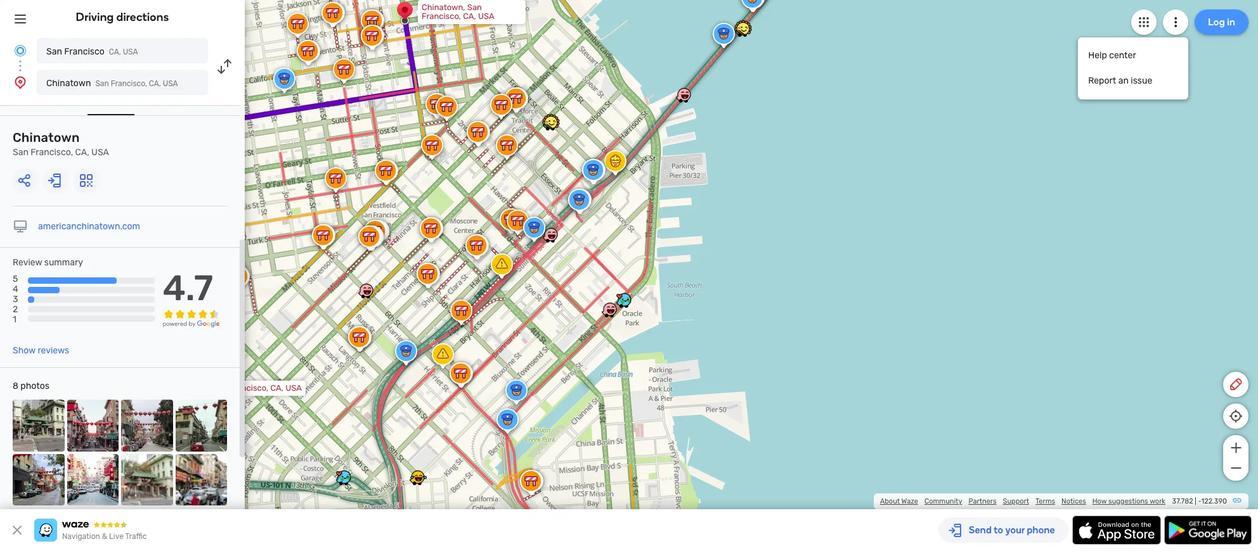 Task type: locate. For each thing, give the bounding box(es) containing it.
computer image
[[13, 219, 28, 235]]

1 vertical spatial chinatown
[[13, 130, 80, 145]]

driving
[[76, 10, 114, 24]]

37.782 | -122.390
[[1173, 498, 1227, 506]]

san down starting point button
[[13, 147, 28, 158]]

chinatown san francisco, ca, usa
[[46, 78, 178, 89], [13, 130, 109, 158]]

review
[[13, 258, 42, 268]]

image 8 of chinatown, sf image
[[175, 455, 227, 506]]

san
[[467, 3, 482, 12], [46, 46, 62, 57], [95, 79, 109, 88], [13, 147, 28, 158], [213, 384, 227, 393]]

review summary
[[13, 258, 83, 268]]

37.782
[[1173, 498, 1194, 506]]

chinatown up point on the left of page
[[46, 78, 91, 89]]

ca, inside san francisco ca, usa
[[109, 48, 121, 56]]

chinatown san francisco, ca, usa down point on the left of page
[[13, 130, 109, 158]]

partners
[[969, 498, 997, 506]]

122.390
[[1202, 498, 1227, 506]]

usa inside san francisco ca, usa
[[123, 48, 138, 56]]

location image
[[13, 75, 28, 90]]

francisco,
[[422, 11, 461, 21], [111, 79, 147, 88], [31, 147, 73, 158], [229, 384, 269, 393]]

usa
[[478, 11, 495, 21], [123, 48, 138, 56], [163, 79, 178, 88], [91, 147, 109, 158], [286, 384, 302, 393]]

chinatown down starting point button
[[13, 130, 80, 145]]

live
[[109, 533, 124, 542]]

destination
[[88, 95, 135, 105]]

terms link
[[1036, 498, 1056, 506]]

starting
[[13, 95, 45, 105]]

san up destination
[[95, 79, 109, 88]]

san right chinatown, at the left of the page
[[467, 3, 482, 12]]

x image
[[10, 523, 25, 539]]

2
[[13, 305, 18, 316]]

8 photos
[[13, 381, 49, 392]]

1 vertical spatial chinatown san francisco, ca, usa
[[13, 130, 109, 158]]

image 1 of chinatown, sf image
[[13, 400, 64, 452]]

chinatown
[[46, 78, 91, 89], [13, 130, 80, 145]]

image 4 of chinatown, sf image
[[175, 400, 227, 452]]

3
[[13, 295, 18, 305]]

0 vertical spatial chinatown
[[46, 78, 91, 89]]

navigation
[[62, 533, 100, 542]]

chinatown san francisco, ca, usa up destination
[[46, 78, 178, 89]]

americanchinatown.com
[[38, 221, 140, 232]]

pencil image
[[1229, 377, 1244, 393]]

ca,
[[463, 11, 476, 21], [109, 48, 121, 56], [149, 79, 161, 88], [75, 147, 89, 158], [271, 384, 284, 393]]

8
[[13, 381, 18, 392]]

partners link
[[969, 498, 997, 506]]

reviews
[[38, 346, 69, 357]]

community
[[925, 498, 963, 506]]

zoom out image
[[1228, 461, 1244, 476]]

francisco, inside 'chinatown, san francisco, ca, usa'
[[422, 11, 461, 21]]

4.7
[[163, 268, 213, 310]]

point
[[48, 95, 69, 105]]

image 2 of chinatown, sf image
[[67, 400, 119, 452]]

traffic
[[125, 533, 147, 542]]

san left "francisco"
[[46, 46, 62, 57]]

navigation & live traffic
[[62, 533, 147, 542]]

san francisco ca, usa
[[46, 46, 138, 57]]

waze
[[902, 498, 919, 506]]

chinatown, san francisco, ca, usa
[[422, 3, 495, 21]]



Task type: vqa. For each thing, say whether or not it's contained in the screenshot.
Image 3 of Chinatown, SF
yes



Task type: describe. For each thing, give the bounding box(es) containing it.
image 6 of chinatown, sf image
[[67, 455, 119, 506]]

chinatown,
[[422, 3, 465, 12]]

0 vertical spatial chinatown san francisco, ca, usa
[[46, 78, 178, 89]]

current location image
[[13, 43, 28, 58]]

image 7 of chinatown, sf image
[[121, 455, 173, 506]]

work
[[1150, 498, 1166, 506]]

destination button
[[88, 95, 135, 115]]

community link
[[925, 498, 963, 506]]

notices link
[[1062, 498, 1086, 506]]

show reviews
[[13, 346, 69, 357]]

ca, inside 'chinatown, san francisco, ca, usa'
[[463, 11, 476, 21]]

image 5 of chinatown, sf image
[[13, 455, 64, 506]]

directions
[[116, 10, 169, 24]]

francisco
[[64, 46, 105, 57]]

photos
[[20, 381, 49, 392]]

4
[[13, 284, 18, 295]]

show
[[13, 346, 36, 357]]

1
[[13, 315, 16, 326]]

how suggestions work link
[[1093, 498, 1166, 506]]

about
[[880, 498, 900, 506]]

&
[[102, 533, 107, 542]]

link image
[[1233, 496, 1243, 506]]

san inside 'chinatown, san francisco, ca, usa'
[[467, 3, 482, 12]]

starting point button
[[13, 95, 69, 114]]

about waze link
[[880, 498, 919, 506]]

chinatown inside chinatown san francisco, ca, usa
[[13, 130, 80, 145]]

suggestions
[[1109, 498, 1149, 506]]

driving directions
[[76, 10, 169, 24]]

-
[[1199, 498, 1202, 506]]

5 4 3 2 1
[[13, 274, 18, 326]]

how
[[1093, 498, 1107, 506]]

support link
[[1003, 498, 1030, 506]]

support
[[1003, 498, 1030, 506]]

san francisco, ca, usa
[[213, 384, 302, 393]]

notices
[[1062, 498, 1086, 506]]

summary
[[44, 258, 83, 268]]

usa inside 'chinatown, san francisco, ca, usa'
[[478, 11, 495, 21]]

zoom in image
[[1228, 441, 1244, 456]]

starting point
[[13, 95, 69, 105]]

5
[[13, 274, 18, 285]]

americanchinatown.com link
[[38, 221, 140, 232]]

san up image 4 of chinatown, sf
[[213, 384, 227, 393]]

image 3 of chinatown, sf image
[[121, 400, 173, 452]]

terms
[[1036, 498, 1056, 506]]

|
[[1195, 498, 1197, 506]]

about waze community partners support terms notices how suggestions work
[[880, 498, 1166, 506]]



